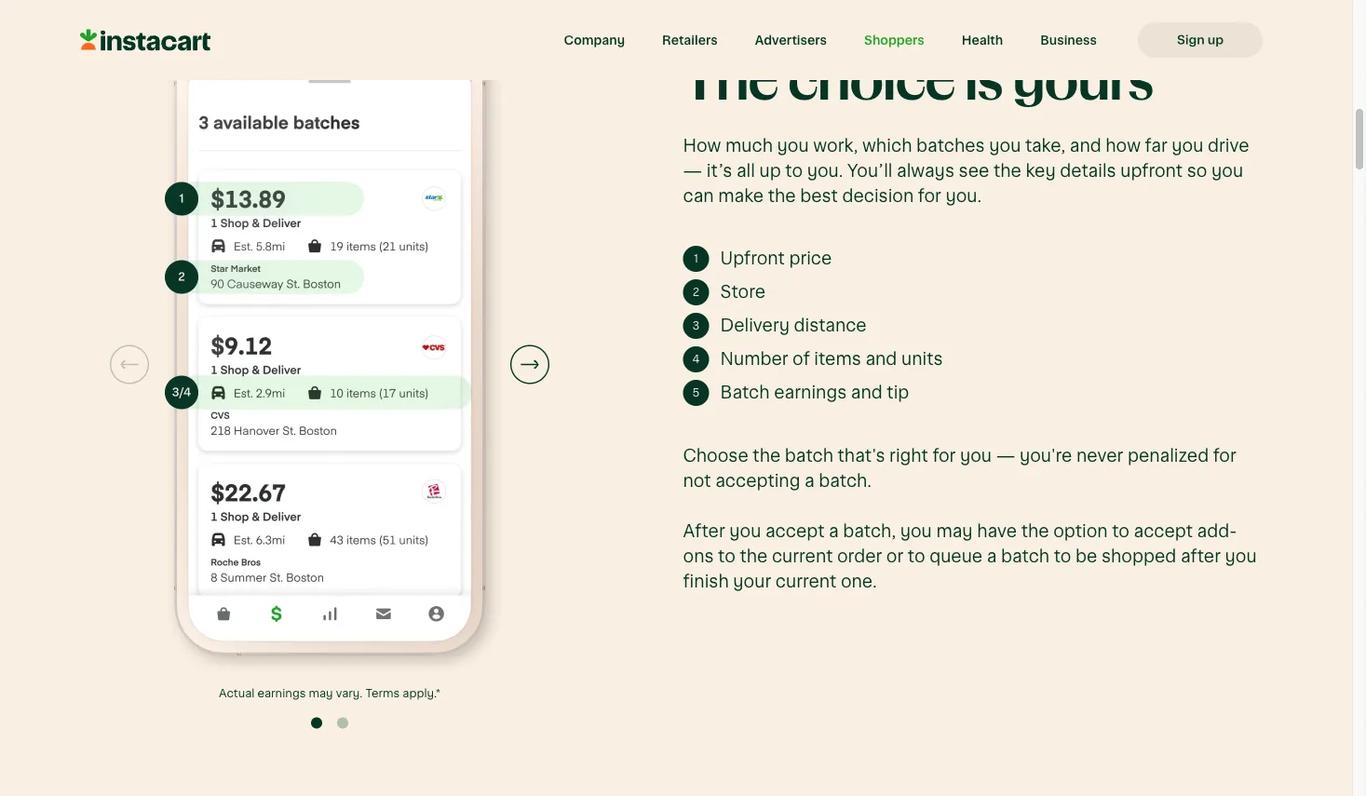 Task type: locate. For each thing, give the bounding box(es) containing it.
retailers button
[[644, 22, 737, 58]]

current left one.
[[776, 572, 837, 590]]

up right all
[[760, 161, 781, 180]]

the
[[994, 161, 1022, 180], [768, 187, 796, 205], [753, 447, 781, 465], [1022, 522, 1050, 540], [740, 547, 768, 565]]

0 horizontal spatial accept
[[766, 522, 825, 540]]

1 accept from the left
[[766, 522, 825, 540]]

always
[[897, 161, 955, 180]]

make
[[718, 187, 764, 205]]

earnings for and
[[774, 384, 847, 402]]

0 vertical spatial earnings
[[774, 384, 847, 402]]

for inside how much you work, which batches you take, and how far you drive — it's all up to you. you'll always see the key details upfront so you can make the best decision for you.
[[918, 187, 942, 205]]

a left batch,
[[829, 522, 839, 540]]

0 horizontal spatial —
[[683, 161, 703, 180]]

batch,
[[843, 522, 896, 540]]

and left tip
[[851, 384, 883, 402]]

0 horizontal spatial batch
[[785, 447, 834, 465]]

number
[[721, 350, 789, 368]]

1 vertical spatial and
[[866, 350, 897, 368]]

drive
[[1208, 136, 1250, 154]]

1 horizontal spatial —
[[996, 447, 1016, 465]]

accept down 'accepting'
[[766, 522, 825, 540]]

accept
[[766, 522, 825, 540], [1134, 522, 1193, 540]]

1 vertical spatial —
[[996, 447, 1016, 465]]

you'll
[[848, 161, 893, 180]]

2 vertical spatial a
[[987, 547, 997, 565]]

1 vertical spatial earnings
[[257, 687, 306, 700]]

you. up best
[[807, 161, 843, 180]]

you down drive
[[1212, 161, 1244, 180]]

accepting
[[716, 472, 801, 490]]

you. down see
[[946, 187, 982, 205]]

0 vertical spatial and
[[1070, 136, 1102, 154]]

decision
[[843, 187, 914, 205]]

the
[[683, 56, 778, 109]]

accept up shopped
[[1134, 522, 1193, 540]]

add-
[[1198, 522, 1237, 540]]

and
[[1070, 136, 1102, 154], [866, 350, 897, 368], [851, 384, 883, 402]]

1 horizontal spatial may
[[937, 522, 973, 540]]

for
[[918, 187, 942, 205], [933, 447, 956, 465], [1214, 447, 1237, 465]]

it's
[[707, 161, 733, 180]]

batch
[[785, 447, 834, 465], [1001, 547, 1050, 565]]

which
[[863, 136, 912, 154]]

batch down have
[[1001, 547, 1050, 565]]

earnings right actual
[[257, 687, 306, 700]]

business
[[1041, 33, 1097, 47]]

0 horizontal spatial a
[[805, 472, 815, 490]]

0 horizontal spatial up
[[760, 161, 781, 180]]

up inside 'link'
[[1208, 33, 1224, 46]]

earnings down of at the right of the page
[[774, 384, 847, 402]]

upfront price
[[721, 249, 832, 268]]

you left work,
[[777, 136, 809, 154]]

health
[[962, 33, 1004, 47]]

0 vertical spatial a
[[805, 472, 815, 490]]

one.
[[841, 572, 877, 590]]

to up shopped
[[1112, 522, 1130, 540]]

up right sign
[[1208, 33, 1224, 46]]

to left be
[[1054, 547, 1072, 565]]

the up 'accepting'
[[753, 447, 781, 465]]

distance
[[794, 317, 867, 335]]

how
[[683, 136, 721, 154]]

may
[[937, 522, 973, 540], [309, 687, 333, 700]]

you right right
[[960, 447, 992, 465]]

is
[[965, 56, 1003, 109]]

1 horizontal spatial earnings
[[774, 384, 847, 402]]

— left you're
[[996, 447, 1016, 465]]

batches
[[917, 136, 985, 154]]

far
[[1145, 136, 1168, 154]]

0 horizontal spatial may
[[309, 687, 333, 700]]

shoppers
[[865, 33, 925, 47]]

upfront
[[1121, 161, 1183, 180]]

0 horizontal spatial earnings
[[257, 687, 306, 700]]

number of items and units
[[721, 350, 943, 368]]

0 horizontal spatial you.
[[807, 161, 843, 180]]

to right ons
[[718, 547, 736, 565]]

right
[[890, 447, 929, 465]]

choose
[[683, 447, 749, 465]]

tip
[[887, 384, 909, 402]]

1 vertical spatial up
[[760, 161, 781, 180]]

queue
[[930, 547, 983, 565]]

may left the "vary."
[[309, 687, 333, 700]]

units
[[902, 350, 943, 368]]

up
[[1208, 33, 1224, 46], [760, 161, 781, 180]]

to
[[786, 161, 803, 180], [1112, 522, 1130, 540], [718, 547, 736, 565], [908, 547, 926, 565], [1054, 547, 1072, 565]]

2
[[693, 286, 700, 298]]

up inside how much you work, which batches you take, and how far you drive — it's all up to you. you'll always see the key details upfront so you can make the best decision for you.
[[760, 161, 781, 180]]

a down have
[[987, 547, 997, 565]]

batch
[[721, 384, 770, 402]]

advertisers button
[[737, 22, 846, 58]]

and up tip
[[866, 350, 897, 368]]

a left batch.
[[805, 472, 815, 490]]

the choice is yours
[[683, 56, 1154, 109]]

you
[[777, 136, 809, 154], [990, 136, 1021, 154], [1172, 136, 1204, 154], [1212, 161, 1244, 180], [960, 447, 992, 465], [730, 522, 761, 540], [901, 522, 932, 540], [1226, 547, 1257, 565]]

for right penalized
[[1214, 447, 1237, 465]]

so
[[1187, 161, 1208, 180]]

may inside after you accept a batch, you may have the option to accept add- ons to the current order or to queue a batch to be shopped after you finish your current one.
[[937, 522, 973, 540]]

vary.
[[336, 687, 363, 700]]

details
[[1060, 161, 1117, 180]]

1 vertical spatial may
[[309, 687, 333, 700]]

a
[[805, 472, 815, 490], [829, 522, 839, 540], [987, 547, 997, 565]]

a inside choose the batch that's right for you — you're never penalized for not accepting a batch.
[[805, 472, 815, 490]]

0 vertical spatial up
[[1208, 33, 1224, 46]]

and up the details
[[1070, 136, 1102, 154]]

2 horizontal spatial a
[[987, 547, 997, 565]]

batch earnings and tip
[[721, 384, 909, 402]]

the up your
[[740, 547, 768, 565]]

after
[[1181, 547, 1221, 565]]

—
[[683, 161, 703, 180], [996, 447, 1016, 465]]

batch.
[[819, 472, 872, 490]]

batch inside choose the batch that's right for you — you're never penalized for not accepting a batch.
[[785, 447, 834, 465]]

business button
[[1022, 22, 1116, 58]]

0 vertical spatial batch
[[785, 447, 834, 465]]

upfront
[[721, 249, 785, 268]]

1 horizontal spatial a
[[829, 522, 839, 540]]

1 vertical spatial batch
[[1001, 547, 1050, 565]]

0 vertical spatial may
[[937, 522, 973, 540]]

your
[[733, 572, 772, 590]]

— up can
[[683, 161, 703, 180]]

to up best
[[786, 161, 803, 180]]

that's
[[838, 447, 885, 465]]

1 horizontal spatial up
[[1208, 33, 1224, 46]]

0 vertical spatial you.
[[807, 161, 843, 180]]

1 horizontal spatial accept
[[1134, 522, 1193, 540]]

1 vertical spatial you.
[[946, 187, 982, 205]]

current left order
[[772, 547, 833, 565]]

or
[[887, 547, 904, 565]]

1 horizontal spatial batch
[[1001, 547, 1050, 565]]

current
[[772, 547, 833, 565], [776, 572, 837, 590]]

sign up
[[1177, 33, 1224, 46]]

0 vertical spatial —
[[683, 161, 703, 180]]

for down always
[[918, 187, 942, 205]]

and inside how much you work, which batches you take, and how far you drive — it's all up to you. you'll always see the key details upfront so you can make the best decision for you.
[[1070, 136, 1102, 154]]

batch up batch.
[[785, 447, 834, 465]]

may up queue
[[937, 522, 973, 540]]

delivery
[[721, 317, 790, 335]]



Task type: vqa. For each thing, say whether or not it's contained in the screenshot.
THAT'S on the right of the page
yes



Task type: describe. For each thing, give the bounding box(es) containing it.
— inside choose the batch that's right for you — you're never penalized for not accepting a batch.
[[996, 447, 1016, 465]]

can
[[683, 187, 714, 205]]

to inside how much you work, which batches you take, and how far you drive — it's all up to you. you'll always see the key details upfront so you can make the best decision for you.
[[786, 161, 803, 180]]

0 vertical spatial current
[[772, 547, 833, 565]]

items
[[815, 350, 862, 368]]

2 vertical spatial and
[[851, 384, 883, 402]]

5
[[693, 386, 700, 399]]

— inside how much you work, which batches you take, and how far you drive — it's all up to you. you'll always see the key details upfront so you can make the best decision for you.
[[683, 161, 703, 180]]

you down add-
[[1226, 547, 1257, 565]]

key
[[1026, 161, 1056, 180]]

retailers
[[662, 33, 718, 47]]

have
[[977, 522, 1017, 540]]

terms
[[366, 687, 400, 700]]

advertisers
[[755, 33, 827, 47]]

sign up link
[[1138, 22, 1263, 58]]

order
[[837, 547, 882, 565]]

you up so
[[1172, 136, 1204, 154]]

option
[[1054, 522, 1108, 540]]

1
[[694, 252, 699, 265]]

the right have
[[1022, 522, 1050, 540]]

ons
[[683, 547, 714, 565]]

you inside choose the batch that's right for you — you're never penalized for not accepting a batch.
[[960, 447, 992, 465]]

3
[[693, 319, 700, 332]]

the inside choose the batch that's right for you — you're never penalized for not accepting a batch.
[[753, 447, 781, 465]]

you up or
[[901, 522, 932, 540]]

work,
[[814, 136, 858, 154]]

of
[[793, 350, 810, 368]]

delivery distance
[[721, 317, 867, 335]]

for right right
[[933, 447, 956, 465]]

all
[[737, 161, 755, 180]]

the left best
[[768, 187, 796, 205]]

apply.*
[[403, 687, 441, 700]]

much
[[726, 136, 773, 154]]

yours
[[1013, 56, 1154, 109]]

4
[[693, 353, 700, 365]]

be
[[1076, 547, 1098, 565]]

1 vertical spatial current
[[776, 572, 837, 590]]

penalized
[[1128, 447, 1209, 465]]

1 horizontal spatial you.
[[946, 187, 982, 205]]

health button
[[943, 22, 1022, 58]]

sign
[[1177, 33, 1205, 46]]

the left key
[[994, 161, 1022, 180]]

1 vertical spatial a
[[829, 522, 839, 540]]

shoppers button
[[846, 22, 943, 58]]

choose the batch that's right for you — you're never penalized for not accepting a batch.
[[683, 447, 1237, 490]]

never
[[1077, 447, 1124, 465]]

store
[[721, 283, 766, 301]]

earnings for may
[[257, 687, 306, 700]]

see
[[959, 161, 990, 180]]

batch inside after you accept a batch, you may have the option to accept add- ons to the current order or to queue a batch to be shopped after you finish your current one.
[[1001, 547, 1050, 565]]

to right or
[[908, 547, 926, 565]]

you up see
[[990, 136, 1021, 154]]

choice
[[788, 56, 955, 109]]

after you accept a batch, you may have the option to accept add- ons to the current order or to queue a batch to be shopped after you finish your current one.
[[683, 522, 1257, 590]]

actual
[[219, 687, 255, 700]]

shopped
[[1102, 547, 1177, 565]]

company button
[[545, 22, 644, 58]]

finish
[[683, 572, 729, 590]]

how
[[1106, 136, 1141, 154]]

after
[[683, 522, 725, 540]]

take,
[[1026, 136, 1066, 154]]

not
[[683, 472, 711, 490]]

price
[[789, 249, 832, 268]]

actual earnings may vary. terms apply.*
[[219, 687, 441, 700]]

you right after at the bottom
[[730, 522, 761, 540]]

you're
[[1020, 447, 1073, 465]]

best
[[800, 187, 838, 205]]

company
[[564, 33, 625, 47]]

how much you work, which batches you take, and how far you drive — it's all up to you. you'll always see the key details upfront so you can make the best decision for you.
[[683, 136, 1250, 205]]

2 accept from the left
[[1134, 522, 1193, 540]]



